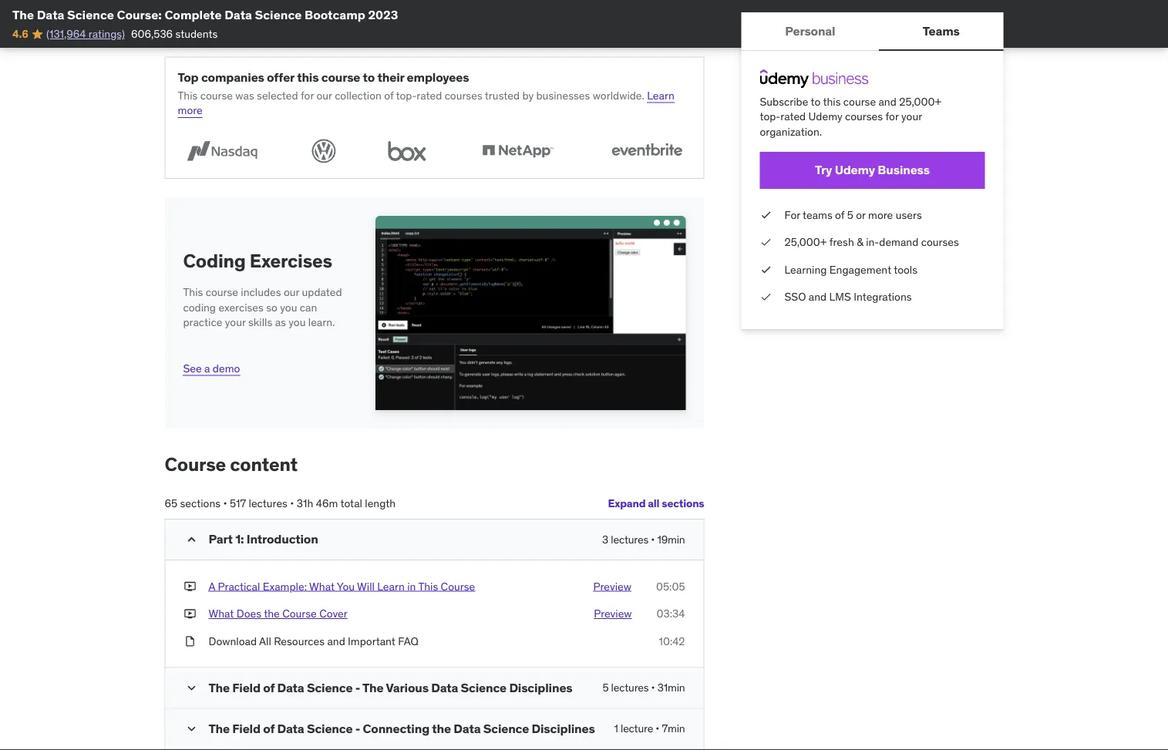 Task type: vqa. For each thing, say whether or not it's contained in the screenshot.
See a demo
yes



Task type: describe. For each thing, give the bounding box(es) containing it.
our inside this course includes our updated coding exercises so you can practice your skills as you learn.
[[284, 286, 299, 299]]

top
[[178, 70, 199, 85]]

fresh
[[830, 235, 854, 249]]

1
[[614, 722, 618, 736]]

all
[[259, 635, 271, 649]]

• for the field of data science - connecting the data science disciplines
[[656, 722, 660, 736]]

as
[[275, 316, 286, 330]]

or
[[856, 208, 866, 222]]

your inside subscribe to this course and 25,000+ top‑rated udemy courses for your organization.
[[902, 110, 922, 123]]

• for part 1: introduction
[[651, 533, 655, 547]]

course:
[[117, 7, 162, 22]]

sso
[[785, 290, 806, 304]]

subscribe
[[760, 94, 809, 108]]

course inside this course includes our updated coding exercises so you can practice your skills as you learn.
[[206, 286, 238, 299]]

offer
[[267, 70, 294, 85]]

bootcamp
[[305, 7, 365, 22]]

in-
[[866, 235, 880, 249]]

expand all sections
[[608, 497, 705, 511]]

• left 517
[[223, 497, 227, 511]]

the for the data science course: complete data science bootcamp 2023
[[12, 7, 34, 22]]

courses inside subscribe to this course and 25,000+ top‑rated udemy courses for your organization.
[[845, 110, 883, 123]]

see a demo
[[183, 362, 240, 376]]

0 horizontal spatial sections
[[180, 497, 221, 511]]

teams
[[923, 23, 960, 38]]

what does the course cover
[[209, 607, 348, 621]]

learn.
[[308, 316, 335, 330]]

resources
[[274, 635, 325, 649]]

try udemy business link
[[760, 152, 985, 189]]

example:
[[263, 580, 307, 594]]

download all resources and important faq
[[209, 635, 419, 649]]

for inside subscribe to this course and 25,000+ top‑rated udemy courses for your organization.
[[886, 110, 899, 123]]

try
[[815, 162, 832, 178]]

by
[[522, 89, 534, 102]]

demo
[[213, 362, 240, 376]]

&
[[857, 235, 864, 249]]

tools
[[894, 263, 918, 276]]

lecture
[[621, 722, 653, 736]]

teams
[[803, 208, 833, 222]]

what does the course cover button
[[209, 607, 348, 622]]

udemy inside subscribe to this course and 25,000+ top‑rated udemy courses for your organization.
[[809, 110, 843, 123]]

1 horizontal spatial our
[[317, 89, 332, 102]]

download
[[209, 635, 257, 649]]

2 vertical spatial and
[[327, 635, 345, 649]]

0 vertical spatial this
[[297, 70, 319, 85]]

coding exercises
[[183, 250, 332, 273]]

this course was selected for our collection of top-rated courses trusted by businesses worldwide.
[[178, 89, 645, 102]]

4.6
[[12, 27, 28, 41]]

selected
[[257, 89, 298, 102]]

1 horizontal spatial and
[[809, 290, 827, 304]]

organization.
[[760, 125, 822, 139]]

see
[[183, 362, 202, 376]]

learn more link
[[178, 89, 675, 118]]

worldwide.
[[593, 89, 645, 102]]

see a demo link
[[183, 349, 240, 376]]

teams button
[[879, 12, 1004, 49]]

exercises
[[219, 301, 264, 315]]

important
[[348, 635, 396, 649]]

the for the field of data science - connecting the data science disciplines
[[209, 721, 230, 737]]

collection
[[335, 89, 382, 102]]

small image
[[165, 12, 180, 29]]

• left 31h 46m
[[290, 497, 294, 511]]

rated
[[417, 89, 442, 102]]

the field of data science - connecting the data science disciplines
[[209, 721, 595, 737]]

the for the field of data science - the various data science disciplines
[[209, 680, 230, 696]]

top-
[[396, 89, 417, 102]]

course inside 'button'
[[441, 580, 475, 594]]

learning
[[785, 263, 827, 276]]

course inside subscribe to this course and 25,000+ top‑rated udemy courses for your organization.
[[844, 94, 876, 108]]

31h 46m
[[297, 497, 338, 511]]

employees
[[407, 70, 469, 85]]

a practical example: what you will learn in this course button
[[209, 579, 475, 595]]

updated
[[302, 286, 342, 299]]

what inside a practical example: what you will learn in this course 'button'
[[309, 580, 335, 594]]

2023
[[368, 7, 398, 22]]

xsmall image for sso
[[760, 290, 772, 305]]

so
[[266, 301, 278, 315]]

total
[[341, 497, 362, 511]]

various
[[386, 680, 429, 696]]

subscribe to this course and 25,000+ top‑rated udemy courses for your organization.
[[760, 94, 942, 139]]

content
[[230, 453, 298, 476]]

was
[[236, 89, 254, 102]]

and inside subscribe to this course and 25,000+ top‑rated udemy courses for your organization.
[[879, 94, 897, 108]]

users
[[896, 208, 922, 222]]

for
[[785, 208, 801, 222]]

• for the field of data science - the various data science disciplines
[[651, 682, 655, 695]]

trusted
[[485, 89, 520, 102]]

cover
[[319, 607, 348, 621]]

1 vertical spatial udemy
[[835, 162, 875, 178]]

learn inside 'button'
[[377, 580, 405, 594]]

complete
[[165, 7, 222, 22]]

course content
[[165, 453, 298, 476]]

can
[[300, 301, 317, 315]]

lms
[[830, 290, 851, 304]]

a
[[209, 580, 215, 594]]

you
[[337, 580, 355, 594]]

31min
[[658, 682, 685, 695]]



Task type: locate. For each thing, give the bounding box(es) containing it.
2 vertical spatial courses
[[921, 235, 959, 249]]

course down companies
[[200, 89, 233, 102]]

box image
[[381, 137, 433, 166]]

lectures left 31min
[[611, 682, 649, 695]]

course down udemy business image
[[844, 94, 876, 108]]

udemy business image
[[760, 69, 869, 88]]

does
[[237, 607, 262, 621]]

1 vertical spatial your
[[225, 316, 246, 330]]

integrations
[[854, 290, 912, 304]]

1 vertical spatial for
[[886, 110, 899, 123]]

disciplines for the field of data science - the various data science disciplines
[[509, 680, 573, 696]]

coding
[[183, 250, 246, 273]]

1 vertical spatial 25,000+
[[785, 235, 827, 249]]

0 horizontal spatial the
[[264, 607, 280, 621]]

10:42
[[659, 635, 685, 649]]

sections right 65
[[180, 497, 221, 511]]

preview left 03:34
[[594, 607, 632, 621]]

small image for the field of data science - connecting the data science disciplines
[[184, 722, 199, 737]]

539 downloadable resources
[[192, 13, 351, 28]]

nasdaq image
[[178, 137, 266, 166]]

1 vertical spatial the
[[432, 721, 451, 737]]

to up the collection
[[363, 70, 375, 85]]

• left 19min
[[651, 533, 655, 547]]

learn inside learn more
[[647, 89, 675, 102]]

volkswagen image
[[307, 137, 341, 166]]

to down udemy business image
[[811, 94, 821, 108]]

for down top companies offer this course to their employees at top
[[301, 89, 314, 102]]

0 horizontal spatial 25,000+
[[785, 235, 827, 249]]

1 horizontal spatial courses
[[845, 110, 883, 123]]

of for the field of data science - connecting the data science disciplines
[[263, 721, 275, 737]]

this up coding
[[183, 286, 203, 299]]

1 small image from the top
[[184, 532, 199, 548]]

netapp image
[[474, 137, 562, 166]]

1 field from the top
[[232, 680, 261, 696]]

this right in
[[418, 580, 438, 594]]

small image for part 1: introduction
[[184, 532, 199, 548]]

this inside 'button'
[[418, 580, 438, 594]]

the right the does
[[264, 607, 280, 621]]

this
[[178, 89, 198, 102], [183, 286, 203, 299], [418, 580, 438, 594]]

19min
[[657, 533, 685, 547]]

tab list containing personal
[[742, 12, 1004, 51]]

1 vertical spatial and
[[809, 290, 827, 304]]

0 vertical spatial the
[[264, 607, 280, 621]]

of for the field of data science - the various data science disciplines
[[263, 680, 275, 696]]

1 vertical spatial this
[[823, 94, 841, 108]]

0 horizontal spatial what
[[209, 607, 234, 621]]

1 vertical spatial -
[[355, 721, 360, 737]]

resources
[[297, 13, 351, 28]]

to inside subscribe to this course and 25,000+ top‑rated udemy courses for your organization.
[[811, 94, 821, 108]]

0 vertical spatial field
[[232, 680, 261, 696]]

skills
[[248, 316, 272, 330]]

course up 'resources'
[[282, 607, 317, 621]]

what
[[309, 580, 335, 594], [209, 607, 234, 621]]

preview for 03:34
[[594, 607, 632, 621]]

try udemy business
[[815, 162, 930, 178]]

downloadable
[[217, 13, 294, 28]]

xsmall image for xsmall icon for 25,000+
[[760, 262, 772, 277]]

(131,964
[[46, 27, 86, 41]]

1 horizontal spatial the
[[432, 721, 451, 737]]

xsmall image for for
[[760, 207, 772, 222]]

0 horizontal spatial 5
[[603, 682, 609, 695]]

will
[[357, 580, 375, 594]]

5 left 'or'
[[847, 208, 854, 222]]

0 horizontal spatial learn
[[377, 580, 405, 594]]

1 horizontal spatial what
[[309, 580, 335, 594]]

539
[[192, 13, 214, 28]]

xsmall image left download
[[184, 634, 196, 650]]

disciplines
[[509, 680, 573, 696], [532, 721, 595, 737]]

2 vertical spatial course
[[282, 607, 317, 621]]

exercises
[[250, 250, 332, 273]]

0 vertical spatial courses
[[445, 89, 483, 102]]

5
[[847, 208, 854, 222], [603, 682, 609, 695]]

0 vertical spatial preview
[[594, 580, 632, 594]]

2 - from the top
[[355, 721, 360, 737]]

1 horizontal spatial 25,000+
[[900, 94, 942, 108]]

xsmall image left fresh
[[760, 235, 772, 250]]

introduction
[[247, 532, 318, 547]]

0 horizontal spatial for
[[301, 89, 314, 102]]

what left you
[[309, 580, 335, 594]]

and right sso
[[809, 290, 827, 304]]

0 vertical spatial lectures
[[249, 497, 288, 511]]

2 small image from the top
[[184, 681, 199, 697]]

part 1: introduction
[[209, 532, 318, 547]]

their
[[378, 70, 404, 85]]

- for the
[[355, 680, 360, 696]]

for up business
[[886, 110, 899, 123]]

3 small image from the top
[[184, 722, 199, 737]]

1 horizontal spatial sections
[[662, 497, 705, 511]]

1 horizontal spatial more
[[869, 208, 893, 222]]

0 vertical spatial and
[[879, 94, 897, 108]]

top companies offer this course to their employees
[[178, 70, 469, 85]]

learn more
[[178, 89, 675, 118]]

xsmall image
[[760, 207, 772, 222], [760, 235, 772, 250], [760, 290, 772, 305], [184, 607, 196, 622]]

05:05
[[656, 580, 685, 594]]

1 vertical spatial courses
[[845, 110, 883, 123]]

the data science course: complete data science bootcamp 2023
[[12, 7, 398, 22]]

1 - from the top
[[355, 680, 360, 696]]

courses right demand
[[921, 235, 959, 249]]

0 vertical spatial disciplines
[[509, 680, 573, 696]]

• left 7min
[[656, 722, 660, 736]]

learn right worldwide.
[[647, 89, 675, 102]]

lectures
[[249, 497, 288, 511], [611, 533, 649, 547], [611, 682, 649, 695]]

this inside subscribe to this course and 25,000+ top‑rated udemy courses for your organization.
[[823, 94, 841, 108]]

1 vertical spatial what
[[209, 607, 234, 621]]

course right in
[[441, 580, 475, 594]]

0 horizontal spatial your
[[225, 316, 246, 330]]

0 vertical spatial 5
[[847, 208, 854, 222]]

this down top
[[178, 89, 198, 102]]

your up business
[[902, 110, 922, 123]]

0 vertical spatial learn
[[647, 89, 675, 102]]

sso and lms integrations
[[785, 290, 912, 304]]

and
[[879, 94, 897, 108], [809, 290, 827, 304], [327, 635, 345, 649]]

you right as
[[289, 316, 306, 330]]

more down top
[[178, 104, 203, 118]]

our down top companies offer this course to their employees at top
[[317, 89, 332, 102]]

lectures for the field of data science - the various data science disciplines
[[611, 682, 649, 695]]

- left "connecting"
[[355, 721, 360, 737]]

your
[[902, 110, 922, 123], [225, 316, 246, 330]]

25,000+ up business
[[900, 94, 942, 108]]

data
[[37, 7, 64, 22], [225, 7, 252, 22], [277, 680, 304, 696], [431, 680, 458, 696], [277, 721, 304, 737], [454, 721, 481, 737]]

small image
[[184, 532, 199, 548], [184, 681, 199, 697], [184, 722, 199, 737]]

2 vertical spatial this
[[418, 580, 438, 594]]

- for connecting
[[355, 721, 360, 737]]

03:34
[[657, 607, 685, 621]]

businesses
[[536, 89, 590, 102]]

1 horizontal spatial this
[[823, 94, 841, 108]]

course up exercises
[[206, 286, 238, 299]]

1 horizontal spatial learn
[[647, 89, 675, 102]]

this down udemy business image
[[823, 94, 841, 108]]

1 vertical spatial you
[[289, 316, 306, 330]]

personal
[[785, 23, 836, 38]]

2 vertical spatial lectures
[[611, 682, 649, 695]]

lectures right 517
[[249, 497, 288, 511]]

0 horizontal spatial more
[[178, 104, 203, 118]]

1 vertical spatial lectures
[[611, 533, 649, 547]]

65 sections • 517 lectures • 31h 46m total length
[[165, 497, 396, 511]]

coding
[[183, 301, 216, 315]]

sections inside expand all sections dropdown button
[[662, 497, 705, 511]]

1 horizontal spatial 5
[[847, 208, 854, 222]]

course inside button
[[282, 607, 317, 621]]

sections right all
[[662, 497, 705, 511]]

connecting
[[363, 721, 430, 737]]

0 vertical spatial what
[[309, 580, 335, 594]]

students
[[175, 27, 218, 41]]

1 vertical spatial our
[[284, 286, 299, 299]]

of for for teams of 5 or more users
[[835, 208, 845, 222]]

0 vertical spatial xsmall image
[[760, 262, 772, 277]]

0 horizontal spatial and
[[327, 635, 345, 649]]

disciplines for the field of data science - connecting the data science disciplines
[[532, 721, 595, 737]]

eventbrite image
[[603, 137, 691, 166]]

2 horizontal spatial and
[[879, 94, 897, 108]]

1 vertical spatial 5
[[603, 682, 609, 695]]

2 horizontal spatial course
[[441, 580, 475, 594]]

1 vertical spatial learn
[[377, 580, 405, 594]]

udemy
[[809, 110, 843, 123], [835, 162, 875, 178]]

0 horizontal spatial courses
[[445, 89, 483, 102]]

more right 'or'
[[869, 208, 893, 222]]

includes
[[241, 286, 281, 299]]

0 vertical spatial 25,000+
[[900, 94, 942, 108]]

lectures for part 1: introduction
[[611, 533, 649, 547]]

• left 31min
[[651, 682, 655, 695]]

2 vertical spatial small image
[[184, 722, 199, 737]]

this right offer
[[297, 70, 319, 85]]

0 horizontal spatial this
[[297, 70, 319, 85]]

udemy right try
[[835, 162, 875, 178]]

1 horizontal spatial your
[[902, 110, 922, 123]]

1 vertical spatial preview
[[594, 607, 632, 621]]

1 vertical spatial this
[[183, 286, 203, 299]]

1 horizontal spatial to
[[811, 94, 821, 108]]

0 vertical spatial more
[[178, 104, 203, 118]]

xsmall image left a
[[184, 579, 196, 595]]

1 lecture • 7min
[[614, 722, 685, 736]]

learn left in
[[377, 580, 405, 594]]

sections
[[662, 497, 705, 511], [180, 497, 221, 511]]

0 horizontal spatial course
[[165, 453, 226, 476]]

your inside this course includes our updated coding exercises so you can practice your skills as you learn.
[[225, 316, 246, 330]]

- down important
[[355, 680, 360, 696]]

0 vertical spatial course
[[165, 453, 226, 476]]

0 vertical spatial udemy
[[809, 110, 843, 123]]

0 vertical spatial small image
[[184, 532, 199, 548]]

1 vertical spatial to
[[811, 94, 821, 108]]

expand all sections button
[[608, 488, 705, 519]]

0 vertical spatial -
[[355, 680, 360, 696]]

1 horizontal spatial for
[[886, 110, 899, 123]]

udemy up organization.
[[809, 110, 843, 123]]

25,000+ inside subscribe to this course and 25,000+ top‑rated udemy courses for your organization.
[[900, 94, 942, 108]]

1 vertical spatial course
[[441, 580, 475, 594]]

3
[[602, 533, 609, 547]]

faq
[[398, 635, 419, 649]]

25,000+ fresh & in-demand courses
[[785, 235, 959, 249]]

0 vertical spatial you
[[280, 301, 297, 315]]

xsmall image left learning
[[760, 262, 772, 277]]

length
[[365, 497, 396, 511]]

this inside this course includes our updated coding exercises so you can practice your skills as you learn.
[[183, 286, 203, 299]]

part
[[209, 532, 233, 547]]

what left the does
[[209, 607, 234, 621]]

lectures right 3
[[611, 533, 649, 547]]

this for top companies offer this course to their employees
[[178, 89, 198, 102]]

0 horizontal spatial to
[[363, 70, 375, 85]]

a
[[204, 362, 210, 376]]

2 horizontal spatial courses
[[921, 235, 959, 249]]

to
[[363, 70, 375, 85], [811, 94, 821, 108]]

preview for 05:05
[[594, 580, 632, 594]]

0 horizontal spatial our
[[284, 286, 299, 299]]

1 vertical spatial disciplines
[[532, 721, 595, 737]]

0 vertical spatial to
[[363, 70, 375, 85]]

xsmall image left sso
[[760, 290, 772, 305]]

0 vertical spatial your
[[902, 110, 922, 123]]

3 lectures • 19min
[[602, 533, 685, 547]]

personal button
[[742, 12, 879, 49]]

and down cover
[[327, 635, 345, 649]]

you right so
[[280, 301, 297, 315]]

preview down 3
[[594, 580, 632, 594]]

learning engagement tools
[[785, 263, 918, 276]]

1 vertical spatial more
[[869, 208, 893, 222]]

your down exercises
[[225, 316, 246, 330]]

2 field from the top
[[232, 721, 261, 737]]

2 vertical spatial xsmall image
[[184, 634, 196, 650]]

0 vertical spatial this
[[178, 89, 198, 102]]

business
[[878, 162, 930, 178]]

1 vertical spatial small image
[[184, 681, 199, 697]]

what inside what does the course cover button
[[209, 607, 234, 621]]

tab list
[[742, 12, 1004, 51]]

1:
[[235, 532, 244, 547]]

this for coding exercises
[[183, 286, 203, 299]]

xsmall image
[[760, 262, 772, 277], [184, 579, 196, 595], [184, 634, 196, 650]]

5 lectures • 31min
[[603, 682, 685, 695]]

top‑rated
[[760, 110, 806, 123]]

course up the collection
[[321, 70, 360, 85]]

a practical example: what you will learn in this course
[[209, 580, 475, 594]]

the right "connecting"
[[432, 721, 451, 737]]

1 vertical spatial field
[[232, 721, 261, 737]]

xsmall image for 25,000+
[[760, 235, 772, 250]]

small image for the field of data science - the various data science disciplines
[[184, 681, 199, 697]]

xsmall image left the does
[[184, 607, 196, 622]]

25,000+ up learning
[[785, 235, 827, 249]]

our left updated on the left of page
[[284, 286, 299, 299]]

517
[[230, 497, 246, 511]]

5 left 31min
[[603, 682, 609, 695]]

course up 65
[[165, 453, 226, 476]]

more inside learn more
[[178, 104, 203, 118]]

the field of data science - the various data science disciplines
[[209, 680, 573, 696]]

courses up try udemy business
[[845, 110, 883, 123]]

for teams of 5 or more users
[[785, 208, 922, 222]]

the inside button
[[264, 607, 280, 621]]

field for the field of data science - the various data science disciplines
[[232, 680, 261, 696]]

field for the field of data science - connecting the data science disciplines
[[232, 721, 261, 737]]

of
[[384, 89, 394, 102], [835, 208, 845, 222], [263, 680, 275, 696], [263, 721, 275, 737]]

this
[[297, 70, 319, 85], [823, 94, 841, 108]]

0 vertical spatial our
[[317, 89, 332, 102]]

•
[[223, 497, 227, 511], [290, 497, 294, 511], [651, 533, 655, 547], [651, 682, 655, 695], [656, 722, 660, 736]]

and up try udemy business
[[879, 94, 897, 108]]

courses down employees
[[445, 89, 483, 102]]

companies
[[201, 70, 264, 85]]

1 horizontal spatial course
[[282, 607, 317, 621]]

xsmall image for xsmall icon left of the does
[[184, 634, 196, 650]]

0 vertical spatial for
[[301, 89, 314, 102]]

606,536
[[131, 27, 173, 41]]

1 vertical spatial xsmall image
[[184, 579, 196, 595]]

(131,964 ratings)
[[46, 27, 125, 41]]

engagement
[[830, 263, 892, 276]]

xsmall image left for
[[760, 207, 772, 222]]

field
[[232, 680, 261, 696], [232, 721, 261, 737]]

expand
[[608, 497, 646, 511]]



